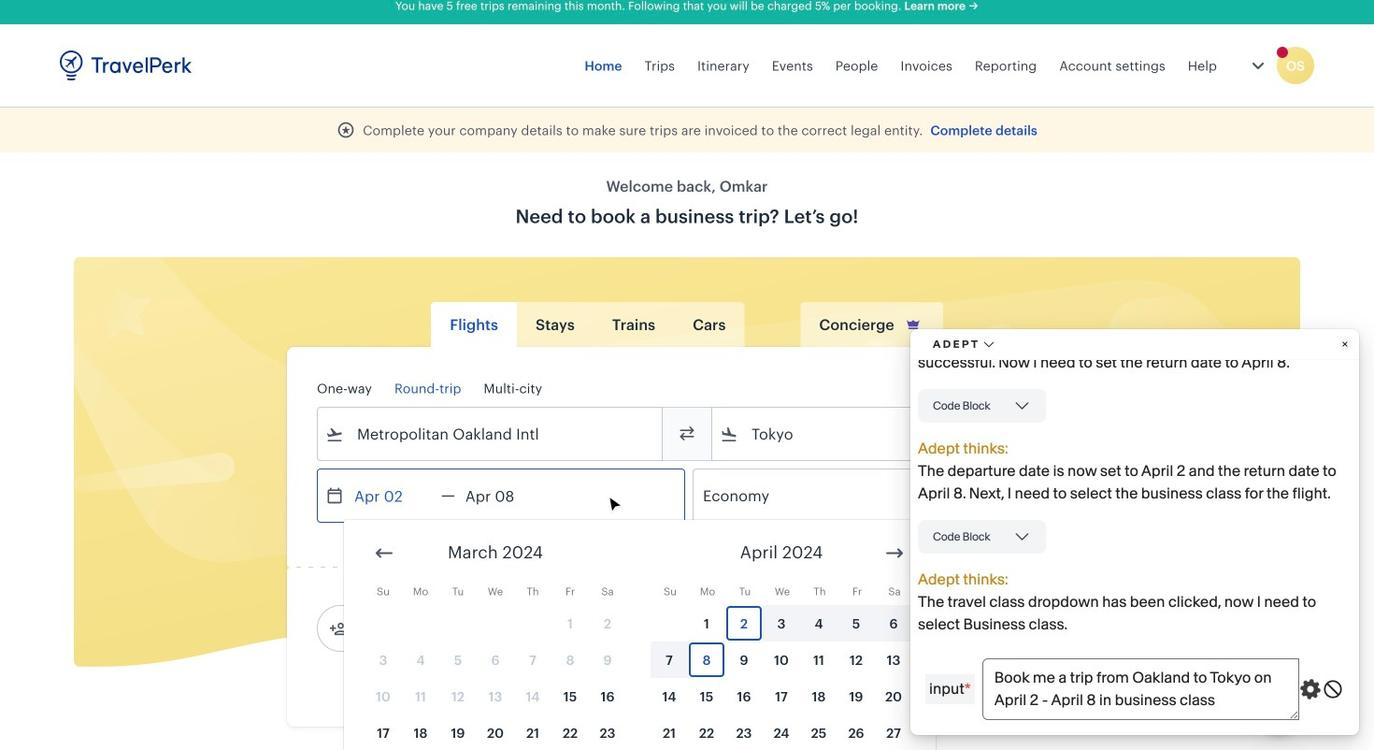 Task type: locate. For each thing, give the bounding box(es) containing it.
Depart text field
[[344, 470, 441, 522]]

From search field
[[344, 419, 638, 449]]



Task type: vqa. For each thing, say whether or not it's contained in the screenshot.
ADD FIRST TRAVELER "search box"
no



Task type: describe. For each thing, give the bounding box(es) containing it.
calendar application
[[344, 520, 1375, 750]]

Return text field
[[455, 470, 553, 522]]

move forward to switch to the next month. image
[[884, 542, 906, 564]]

To search field
[[739, 419, 1033, 449]]

move backward to switch to the previous month. image
[[373, 542, 396, 564]]



